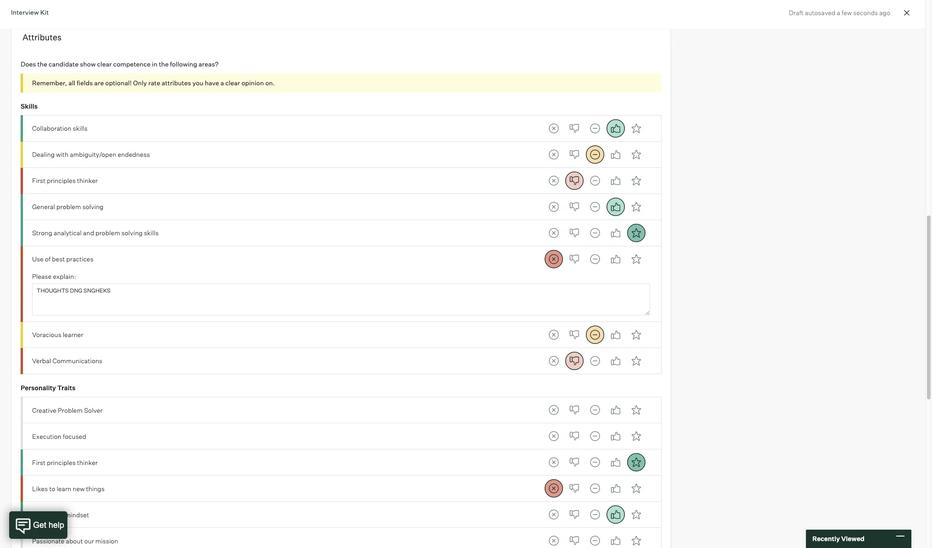 Task type: describe. For each thing, give the bounding box(es) containing it.
yes image for strong yes icon related to dealing with ambiguity/open endedness
[[607, 145, 625, 164]]

voracious learner
[[32, 331, 83, 339]]

ago
[[880, 9, 891, 17]]

mixed image for voracious learner
[[586, 326, 605, 344]]

general
[[32, 203, 55, 211]]

communications
[[52, 357, 102, 365]]

yes button for strong yes button for 4th tab list
[[607, 198, 625, 216]]

3 tab list from the top
[[545, 172, 646, 190]]

ownership mindset
[[32, 511, 89, 519]]

no image for dealing with ambiguity/open endedness
[[566, 145, 584, 164]]

no image for voracious learner
[[566, 326, 584, 344]]

yes image for strong yes icon associated with first principles thinker
[[607, 172, 625, 190]]

13 mixed button from the top
[[586, 506, 605, 524]]

thinker for solving
[[77, 177, 98, 185]]

no button for 2nd mixed button from the top of the page
[[566, 145, 584, 164]]

execution
[[32, 432, 61, 440]]

principles for with
[[47, 177, 76, 185]]

8 tab list from the top
[[545, 352, 646, 370]]

endedness
[[118, 151, 150, 158]]

principles for focused
[[47, 459, 76, 466]]

no image for no button corresponding to 4th mixed button from the top
[[566, 198, 584, 216]]

0 horizontal spatial skills
[[73, 124, 88, 132]]

5 definitely not image from the top
[[545, 352, 563, 370]]

mixed image for 9th mixed button from the bottom of the page
[[586, 250, 605, 268]]

6 strong yes image from the top
[[627, 506, 646, 524]]

14 mixed button from the top
[[586, 532, 605, 548]]

definitely not image for best
[[545, 250, 563, 268]]

you
[[193, 79, 204, 86]]

no button for 9th mixed button from the bottom of the page
[[566, 250, 584, 268]]

personality
[[21, 384, 56, 392]]

mission
[[95, 537, 118, 545]]

yes image for strong yes image corresponding to solving
[[607, 198, 625, 216]]

1 horizontal spatial solving
[[122, 229, 143, 237]]

yes button for strong yes button associated with 14th tab list from the top
[[607, 532, 625, 548]]

mixed image for 13th mixed button
[[586, 506, 605, 524]]

0 vertical spatial a
[[837, 9, 841, 17]]

mixed image for verbal communications
[[586, 352, 605, 370]]

solver
[[84, 406, 103, 414]]

6 tab list from the top
[[545, 250, 646, 268]]

strong yes image for use of best practices
[[627, 250, 646, 268]]

things
[[86, 485, 105, 493]]

7 definitely not image from the top
[[545, 427, 563, 446]]

yes image for likes to learn new things
[[607, 480, 625, 498]]

likes
[[32, 485, 48, 493]]

definitely not image for ambiguity/open
[[545, 145, 563, 164]]

creative
[[32, 406, 56, 414]]

collaboration skills
[[32, 124, 88, 132]]

8 mixed button from the top
[[586, 352, 605, 370]]

definitely not button for seventh tab list from the bottom of the page
[[545, 352, 563, 370]]

mixed image for likes to learn new things
[[586, 480, 605, 498]]

no button for 4th mixed button from the bottom of the page
[[566, 453, 584, 472]]

yes image for voracious learner's strong yes icon
[[607, 326, 625, 344]]

14 tab list from the top
[[545, 532, 646, 548]]

dealing with ambiguity/open endedness
[[32, 151, 150, 158]]

no image for use of best practices
[[566, 250, 584, 268]]

all
[[68, 79, 75, 86]]

strong yes image for solving
[[627, 198, 646, 216]]

5 mixed button from the top
[[586, 224, 605, 242]]

1 tab list from the top
[[545, 119, 646, 138]]

5 tab list from the top
[[545, 224, 646, 242]]

no image for passionate about our mission
[[566, 532, 584, 548]]

2 mixed button from the top
[[586, 145, 605, 164]]

definitely not button for 14th tab list from the bottom
[[545, 119, 563, 138]]

recently viewed
[[813, 535, 865, 543]]

yes image for sixth strong yes image from the top of the page
[[607, 506, 625, 524]]

and
[[83, 229, 94, 237]]

strong yes image for collaboration skills
[[627, 119, 646, 138]]

no image for no button corresponding to 5th mixed button
[[566, 224, 584, 242]]

of
[[45, 255, 51, 263]]

few
[[842, 9, 852, 17]]

areas?
[[199, 60, 219, 68]]

yes button for second tab list from the bottom strong yes button
[[607, 506, 625, 524]]

rate
[[148, 79, 160, 86]]

1 vertical spatial problem
[[96, 229, 120, 237]]

fields
[[77, 79, 93, 86]]

recently
[[813, 535, 841, 543]]

no image for third mixed button from the top's no button
[[566, 172, 584, 190]]

passionate
[[32, 537, 64, 545]]

strong yes image for passionate about our mission
[[627, 532, 646, 548]]

no image for verbal communications
[[566, 352, 584, 370]]

12 mixed button from the top
[[586, 480, 605, 498]]

2 the from the left
[[159, 60, 169, 68]]

in
[[152, 60, 158, 68]]

yes button for strong yes button associated with 2nd tab list from the top of the page
[[607, 145, 625, 164]]

strong yes button for 8th tab list from the bottom
[[627, 326, 646, 344]]

strong yes image for verbal communications
[[627, 352, 646, 370]]

does the candidate show clear competence in the following areas?
[[21, 60, 219, 68]]

have
[[205, 79, 219, 86]]

mixed image for first mixed button from the bottom of the page
[[586, 532, 605, 548]]

mixed image for tenth mixed button from the top of the page
[[586, 427, 605, 446]]

definitely not image for solver
[[545, 401, 563, 419]]

yes button for 14th tab list from the bottom strong yes button
[[607, 119, 625, 138]]

yes image for execution focused
[[607, 427, 625, 446]]

execution focused
[[32, 432, 86, 440]]

candidate
[[49, 60, 79, 68]]

remember,
[[32, 79, 67, 86]]

13 tab list from the top
[[545, 506, 646, 524]]

4 mixed button from the top
[[586, 198, 605, 216]]

only
[[133, 79, 147, 86]]

first principles thinker for with
[[32, 177, 98, 185]]

creative problem solver
[[32, 406, 103, 414]]

no button for 13th mixed button
[[566, 506, 584, 524]]

strong yes button for 14th tab list from the top
[[627, 532, 646, 548]]

yes image for creative problem solver
[[607, 401, 625, 419]]

on.
[[265, 79, 275, 86]]

definitely not button for 11th tab list from the top of the page
[[545, 453, 563, 472]]

strong yes button for 2nd tab list from the top of the page
[[627, 145, 646, 164]]

1 mixed button from the top
[[586, 119, 605, 138]]

remember, all fields are optional! only rate attributes you have a clear opinion on.
[[32, 79, 275, 86]]

3 strong yes image from the top
[[627, 427, 646, 446]]

11 tab list from the top
[[545, 453, 646, 472]]

first for execution focused
[[32, 459, 45, 466]]

new
[[73, 485, 85, 493]]

mindset
[[65, 511, 89, 519]]

strong yes button for second tab list from the bottom
[[627, 506, 646, 524]]

definitely not button for 8th tab list from the bottom
[[545, 326, 563, 344]]

9 tab list from the top
[[545, 401, 646, 419]]

THOUGHTS DNG SNGHEKS text field
[[32, 283, 651, 316]]

yes image for strong yes image for thinker
[[607, 453, 625, 472]]

first principles thinker for focused
[[32, 459, 98, 466]]

competence
[[113, 60, 151, 68]]

11 mixed button from the top
[[586, 453, 605, 472]]

personality traits
[[21, 384, 76, 392]]

no button for tenth mixed button from the top of the page
[[566, 427, 584, 446]]

yes button for strong yes button for seventh tab list from the bottom of the page
[[607, 352, 625, 370]]

no button for 12th mixed button from the top
[[566, 480, 584, 498]]

10 mixed button from the top
[[586, 427, 605, 446]]

yes button for strong yes button associated with 10th tab list from the bottom of the page
[[607, 224, 625, 242]]

mixed image for 2nd mixed button from the top of the page
[[586, 145, 605, 164]]

yes button for 12th tab list's strong yes button
[[607, 480, 625, 498]]

viewed
[[842, 535, 865, 543]]

0 horizontal spatial a
[[221, 79, 224, 86]]

0 vertical spatial solving
[[82, 203, 104, 211]]

definitely not button for 5th tab list from the bottom
[[545, 427, 563, 446]]

no image for likes to learn new things
[[566, 480, 584, 498]]

7 mixed button from the top
[[586, 326, 605, 344]]

are
[[94, 79, 104, 86]]

definitely not image for our
[[545, 532, 563, 548]]



Task type: locate. For each thing, give the bounding box(es) containing it.
4 mixed image from the top
[[586, 480, 605, 498]]

thinker up "things"
[[77, 459, 98, 466]]

definitely not button for 2nd tab list from the top of the page
[[545, 145, 563, 164]]

14 yes button from the top
[[607, 532, 625, 548]]

learner
[[63, 331, 83, 339]]

1 first from the top
[[32, 177, 45, 185]]

1 no image from the top
[[566, 119, 584, 138]]

0 vertical spatial principles
[[47, 177, 76, 185]]

11 definitely not button from the top
[[545, 453, 563, 472]]

problem right the and
[[96, 229, 120, 237]]

4 no image from the top
[[566, 453, 584, 472]]

skills
[[73, 124, 88, 132], [144, 229, 159, 237]]

clear
[[97, 60, 112, 68], [225, 79, 240, 86]]

mixed button
[[586, 119, 605, 138], [586, 145, 605, 164], [586, 172, 605, 190], [586, 198, 605, 216], [586, 224, 605, 242], [586, 250, 605, 268], [586, 326, 605, 344], [586, 352, 605, 370], [586, 401, 605, 419], [586, 427, 605, 446], [586, 453, 605, 472], [586, 480, 605, 498], [586, 506, 605, 524], [586, 532, 605, 548]]

2 first from the top
[[32, 459, 45, 466]]

1 strong yes image from the top
[[627, 198, 646, 216]]

seconds
[[854, 9, 879, 17]]

1 vertical spatial first principles thinker
[[32, 459, 98, 466]]

2 definitely not image from the top
[[545, 198, 563, 216]]

no image
[[566, 172, 584, 190], [566, 198, 584, 216], [566, 224, 584, 242], [566, 453, 584, 472], [566, 506, 584, 524]]

0 vertical spatial thinker
[[77, 177, 98, 185]]

yes button
[[607, 119, 625, 138], [607, 145, 625, 164], [607, 172, 625, 190], [607, 198, 625, 216], [607, 224, 625, 242], [607, 250, 625, 268], [607, 326, 625, 344], [607, 352, 625, 370], [607, 401, 625, 419], [607, 427, 625, 446], [607, 453, 625, 472], [607, 480, 625, 498], [607, 506, 625, 524], [607, 532, 625, 548]]

yes image for strong analytical and problem solving skills
[[607, 224, 625, 242]]

the
[[37, 60, 47, 68], [159, 60, 169, 68]]

6 no button from the top
[[566, 250, 584, 268]]

no image for collaboration skills
[[566, 119, 584, 138]]

4 no button from the top
[[566, 198, 584, 216]]

1 vertical spatial solving
[[122, 229, 143, 237]]

1 horizontal spatial clear
[[225, 79, 240, 86]]

first up likes
[[32, 459, 45, 466]]

interview kit
[[11, 8, 49, 16]]

yes button for 6th tab list from the bottom of the page strong yes button
[[607, 401, 625, 419]]

strong yes image
[[627, 119, 646, 138], [627, 145, 646, 164], [627, 172, 646, 190], [627, 250, 646, 268], [627, 326, 646, 344], [627, 352, 646, 370], [627, 401, 646, 419], [627, 532, 646, 548]]

strong analytical and problem solving skills
[[32, 229, 159, 237]]

principles down with
[[47, 177, 76, 185]]

strong yes image
[[627, 198, 646, 216], [627, 224, 646, 242], [627, 427, 646, 446], [627, 453, 646, 472], [627, 480, 646, 498], [627, 506, 646, 524]]

strong yes button for 6th tab list from the bottom of the page
[[627, 401, 646, 419]]

solving up 'strong analytical and problem solving skills'
[[82, 203, 104, 211]]

definitely not button for 12th tab list
[[545, 480, 563, 498]]

1 principles from the top
[[47, 177, 76, 185]]

1 mixed image from the top
[[586, 326, 605, 344]]

strong yes button
[[627, 119, 646, 138], [627, 145, 646, 164], [627, 172, 646, 190], [627, 198, 646, 216], [627, 224, 646, 242], [627, 250, 646, 268], [627, 326, 646, 344], [627, 352, 646, 370], [627, 401, 646, 419], [627, 427, 646, 446], [627, 453, 646, 472], [627, 480, 646, 498], [627, 506, 646, 524], [627, 532, 646, 548]]

0 horizontal spatial the
[[37, 60, 47, 68]]

4 strong yes image from the top
[[627, 250, 646, 268]]

first principles thinker
[[32, 177, 98, 185], [32, 459, 98, 466]]

first principles thinker down with
[[32, 177, 98, 185]]

12 definitely not button from the top
[[545, 480, 563, 498]]

first principles thinker up learn
[[32, 459, 98, 466]]

mixed image for 4th mixed button from the bottom of the page
[[586, 453, 605, 472]]

definitely not image for learn
[[545, 480, 563, 498]]

definitely not image for solving
[[545, 198, 563, 216]]

8 strong yes image from the top
[[627, 532, 646, 548]]

9 definitely not image from the top
[[545, 532, 563, 548]]

attributes
[[162, 79, 191, 86]]

no button for seventh mixed button from the top of the page
[[566, 326, 584, 344]]

our
[[84, 537, 94, 545]]

4 strong yes image from the top
[[627, 453, 646, 472]]

1 the from the left
[[37, 60, 47, 68]]

2 strong yes image from the top
[[627, 145, 646, 164]]

focused
[[63, 432, 86, 440]]

7 definitely not button from the top
[[545, 326, 563, 344]]

no image
[[566, 119, 584, 138], [566, 145, 584, 164], [566, 250, 584, 268], [566, 326, 584, 344], [566, 352, 584, 370], [566, 401, 584, 419], [566, 427, 584, 446], [566, 480, 584, 498], [566, 532, 584, 548]]

2 no button from the top
[[566, 145, 584, 164]]

1 vertical spatial first
[[32, 459, 45, 466]]

11 strong yes button from the top
[[627, 453, 646, 472]]

opinion
[[242, 79, 264, 86]]

definitely not button
[[545, 119, 563, 138], [545, 145, 563, 164], [545, 172, 563, 190], [545, 198, 563, 216], [545, 224, 563, 242], [545, 250, 563, 268], [545, 326, 563, 344], [545, 352, 563, 370], [545, 401, 563, 419], [545, 427, 563, 446], [545, 453, 563, 472], [545, 480, 563, 498], [545, 506, 563, 524], [545, 532, 563, 548]]

yes image
[[607, 119, 625, 138], [607, 224, 625, 242], [607, 352, 625, 370], [607, 401, 625, 419], [607, 427, 625, 446], [607, 480, 625, 498]]

no button for 5th mixed button
[[566, 224, 584, 242]]

no image for no button corresponding to 13th mixed button
[[566, 506, 584, 524]]

solving
[[82, 203, 104, 211], [122, 229, 143, 237]]

4 definitely not image from the top
[[545, 250, 563, 268]]

8 definitely not button from the top
[[545, 352, 563, 370]]

strong yes button for 10th tab list from the bottom of the page
[[627, 224, 646, 242]]

5 no button from the top
[[566, 224, 584, 242]]

0 horizontal spatial solving
[[82, 203, 104, 211]]

2 no image from the top
[[566, 198, 584, 216]]

8 no button from the top
[[566, 352, 584, 370]]

mixed image for third mixed button from the top
[[586, 172, 605, 190]]

learn
[[57, 485, 71, 493]]

general problem solving
[[32, 203, 104, 211]]

draft
[[789, 9, 804, 17]]

1 definitely not image from the top
[[545, 145, 563, 164]]

clear left opinion
[[225, 79, 240, 86]]

1 vertical spatial a
[[221, 79, 224, 86]]

13 definitely not button from the top
[[545, 506, 563, 524]]

use of best practices
[[32, 255, 94, 263]]

draft autosaved a few seconds ago
[[789, 9, 891, 17]]

7 yes image from the top
[[607, 506, 625, 524]]

3 yes button from the top
[[607, 172, 625, 190]]

1 strong yes button from the top
[[627, 119, 646, 138]]

strong
[[32, 229, 52, 237]]

ambiguity/open
[[70, 151, 116, 158]]

10 tab list from the top
[[545, 427, 646, 446]]

strong yes image for learn
[[627, 480, 646, 498]]

traits
[[57, 384, 76, 392]]

yes image
[[607, 145, 625, 164], [607, 172, 625, 190], [607, 198, 625, 216], [607, 250, 625, 268], [607, 326, 625, 344], [607, 453, 625, 472], [607, 506, 625, 524], [607, 532, 625, 548]]

5 strong yes image from the top
[[627, 326, 646, 344]]

7 no image from the top
[[566, 427, 584, 446]]

3 strong yes button from the top
[[627, 172, 646, 190]]

1 first principles thinker from the top
[[32, 177, 98, 185]]

6 definitely not button from the top
[[545, 250, 563, 268]]

mixed image for 14th mixed button from the bottom
[[586, 119, 605, 138]]

strong yes button for 14th tab list from the bottom
[[627, 119, 646, 138]]

optional!
[[105, 79, 132, 86]]

2 mixed image from the top
[[586, 352, 605, 370]]

problem right the general
[[56, 203, 81, 211]]

1 strong yes image from the top
[[627, 119, 646, 138]]

7 no button from the top
[[566, 326, 584, 344]]

yes image for strong yes icon corresponding to passionate about our mission
[[607, 532, 625, 548]]

definitely not button for second tab list from the bottom
[[545, 506, 563, 524]]

first
[[32, 177, 45, 185], [32, 459, 45, 466]]

7 mixed image from the top
[[586, 427, 605, 446]]

yes button for strong yes button associated with 12th tab list from the bottom
[[607, 172, 625, 190]]

8 definitely not image from the top
[[545, 480, 563, 498]]

the right in
[[159, 60, 169, 68]]

4 no image from the top
[[566, 326, 584, 344]]

collaboration
[[32, 124, 71, 132]]

1 horizontal spatial problem
[[96, 229, 120, 237]]

yes button for strong yes button corresponding to sixth tab list from the top of the page
[[607, 250, 625, 268]]

6 strong yes button from the top
[[627, 250, 646, 268]]

likes to learn new things
[[32, 485, 105, 493]]

dealing
[[32, 151, 55, 158]]

a right have at the top left of the page
[[221, 79, 224, 86]]

3 strong yes image from the top
[[627, 172, 646, 190]]

skills
[[21, 102, 38, 110]]

2 yes button from the top
[[607, 145, 625, 164]]

9 no image from the top
[[566, 532, 584, 548]]

9 strong yes button from the top
[[627, 401, 646, 419]]

strong yes image for creative problem solver
[[627, 401, 646, 419]]

no image for execution focused
[[566, 427, 584, 446]]

strong yes image for thinker
[[627, 453, 646, 472]]

7 tab list from the top
[[545, 326, 646, 344]]

following
[[170, 60, 197, 68]]

1 vertical spatial clear
[[225, 79, 240, 86]]

5 strong yes image from the top
[[627, 480, 646, 498]]

14 strong yes button from the top
[[627, 532, 646, 548]]

0 vertical spatial clear
[[97, 60, 112, 68]]

problem
[[58, 406, 83, 414]]

solving right the and
[[122, 229, 143, 237]]

4 definitely not button from the top
[[545, 198, 563, 216]]

principles
[[47, 177, 76, 185], [47, 459, 76, 466]]

6 yes button from the top
[[607, 250, 625, 268]]

yes image for collaboration skills
[[607, 119, 625, 138]]

definitely not button for 4th tab list
[[545, 198, 563, 216]]

1 vertical spatial thinker
[[77, 459, 98, 466]]

no button
[[566, 119, 584, 138], [566, 145, 584, 164], [566, 172, 584, 190], [566, 198, 584, 216], [566, 224, 584, 242], [566, 250, 584, 268], [566, 326, 584, 344], [566, 352, 584, 370], [566, 401, 584, 419], [566, 427, 584, 446], [566, 453, 584, 472], [566, 480, 584, 498], [566, 506, 584, 524], [566, 532, 584, 548]]

strong yes button for 5th tab list from the bottom
[[627, 427, 646, 446]]

thinker
[[77, 177, 98, 185], [77, 459, 98, 466]]

yes button for strong yes button related to 8th tab list from the bottom
[[607, 326, 625, 344]]

4 yes image from the top
[[607, 401, 625, 419]]

definitely not image for and
[[545, 224, 563, 242]]

definitely not image for 12th tab list from the bottom
[[545, 172, 563, 190]]

no button for 9th mixed button
[[566, 401, 584, 419]]

1 definitely not image from the top
[[545, 119, 563, 138]]

13 yes button from the top
[[607, 506, 625, 524]]

passionate about our mission
[[32, 537, 118, 545]]

0 vertical spatial first principles thinker
[[32, 177, 98, 185]]

definitely not image for second tab list from the bottom
[[545, 506, 563, 524]]

mixed image
[[586, 119, 605, 138], [586, 145, 605, 164], [586, 172, 605, 190], [586, 198, 605, 216], [586, 224, 605, 242], [586, 250, 605, 268], [586, 427, 605, 446], [586, 453, 605, 472], [586, 506, 605, 524], [586, 532, 605, 548]]

a
[[837, 9, 841, 17], [221, 79, 224, 86]]

3 mixed button from the top
[[586, 172, 605, 190]]

practices
[[66, 255, 94, 263]]

mixed image for 4th mixed button from the top
[[586, 198, 605, 216]]

tab list
[[545, 119, 646, 138], [545, 145, 646, 164], [545, 172, 646, 190], [545, 198, 646, 216], [545, 224, 646, 242], [545, 250, 646, 268], [545, 326, 646, 344], [545, 352, 646, 370], [545, 401, 646, 419], [545, 427, 646, 446], [545, 453, 646, 472], [545, 480, 646, 498], [545, 506, 646, 524], [545, 532, 646, 548]]

2 principles from the top
[[47, 459, 76, 466]]

mixed image
[[586, 326, 605, 344], [586, 352, 605, 370], [586, 401, 605, 419], [586, 480, 605, 498]]

no image for no button for 4th mixed button from the bottom of the page
[[566, 453, 584, 472]]

use
[[32, 255, 44, 263]]

6 definitely not image from the top
[[545, 401, 563, 419]]

mixed image for 5th mixed button
[[586, 224, 605, 242]]

0 horizontal spatial clear
[[97, 60, 112, 68]]

strong yes image for first principles thinker
[[627, 172, 646, 190]]

does
[[21, 60, 36, 68]]

explain:
[[53, 273, 76, 280]]

strong yes button for 4th tab list
[[627, 198, 646, 216]]

14 definitely not button from the top
[[545, 532, 563, 548]]

1 yes button from the top
[[607, 119, 625, 138]]

2 tab list from the top
[[545, 145, 646, 164]]

4 yes image from the top
[[607, 250, 625, 268]]

definitely not image
[[545, 145, 563, 164], [545, 198, 563, 216], [545, 224, 563, 242], [545, 250, 563, 268], [545, 352, 563, 370], [545, 401, 563, 419], [545, 427, 563, 446], [545, 480, 563, 498], [545, 532, 563, 548]]

close image
[[902, 7, 913, 18]]

8 strong yes button from the top
[[627, 352, 646, 370]]

2 yes image from the top
[[607, 224, 625, 242]]

3 mixed image from the top
[[586, 172, 605, 190]]

strong yes button for 12th tab list
[[627, 480, 646, 498]]

show
[[80, 60, 96, 68]]

strong yes image for and
[[627, 224, 646, 242]]

definitely not image
[[545, 119, 563, 138], [545, 172, 563, 190], [545, 326, 563, 344], [545, 453, 563, 472], [545, 506, 563, 524]]

to
[[49, 485, 55, 493]]

12 tab list from the top
[[545, 480, 646, 498]]

attributes
[[22, 32, 62, 42]]

strong yes image for dealing with ambiguity/open endedness
[[627, 145, 646, 164]]

yes button for strong yes button for 11th tab list from the top of the page
[[607, 453, 625, 472]]

7 strong yes button from the top
[[627, 326, 646, 344]]

best
[[52, 255, 65, 263]]

1 horizontal spatial skills
[[144, 229, 159, 237]]

definitely not image for 14th tab list from the bottom
[[545, 119, 563, 138]]

2 strong yes button from the top
[[627, 145, 646, 164]]

first down dealing
[[32, 177, 45, 185]]

autosaved
[[805, 9, 836, 17]]

4 strong yes button from the top
[[627, 198, 646, 216]]

verbal
[[32, 357, 51, 365]]

definitely not button for 10th tab list from the bottom of the page
[[545, 224, 563, 242]]

strong yes button for sixth tab list from the top of the page
[[627, 250, 646, 268]]

definitely not button for 6th tab list from the bottom of the page
[[545, 401, 563, 419]]

1 horizontal spatial the
[[159, 60, 169, 68]]

no button for 14th mixed button from the bottom
[[566, 119, 584, 138]]

2 definitely not image from the top
[[545, 172, 563, 190]]

analytical
[[54, 229, 82, 237]]

yes button for strong yes button corresponding to 5th tab list from the bottom
[[607, 427, 625, 446]]

2 strong yes image from the top
[[627, 224, 646, 242]]

1 vertical spatial principles
[[47, 459, 76, 466]]

kit
[[40, 8, 49, 16]]

8 yes button from the top
[[607, 352, 625, 370]]

2 thinker from the top
[[77, 459, 98, 466]]

3 definitely not image from the top
[[545, 224, 563, 242]]

interview
[[11, 8, 39, 16]]

no button for first mixed button from the bottom of the page
[[566, 532, 584, 548]]

strong yes button for 12th tab list from the bottom
[[627, 172, 646, 190]]

1 horizontal spatial a
[[837, 9, 841, 17]]

strong yes button for seventh tab list from the bottom of the page
[[627, 352, 646, 370]]

0 vertical spatial skills
[[73, 124, 88, 132]]

1 vertical spatial skills
[[144, 229, 159, 237]]

10 no button from the top
[[566, 427, 584, 446]]

principles down the execution focused
[[47, 459, 76, 466]]

please explain:
[[32, 273, 76, 280]]

9 mixed button from the top
[[586, 401, 605, 419]]

0 horizontal spatial problem
[[56, 203, 81, 211]]

3 no image from the top
[[566, 250, 584, 268]]

yes image for verbal communications
[[607, 352, 625, 370]]

with
[[56, 151, 68, 158]]

7 strong yes image from the top
[[627, 401, 646, 419]]

no image for creative problem solver
[[566, 401, 584, 419]]

4 mixed image from the top
[[586, 198, 605, 216]]

please
[[32, 273, 52, 280]]

definitely not button for 14th tab list from the top
[[545, 532, 563, 548]]

first for dealing with ambiguity/open endedness
[[32, 177, 45, 185]]

definitely not button for sixth tab list from the top of the page
[[545, 250, 563, 268]]

the right does
[[37, 60, 47, 68]]

1 definitely not button from the top
[[545, 119, 563, 138]]

strong yes button for 11th tab list from the top of the page
[[627, 453, 646, 472]]

verbal communications
[[32, 357, 102, 365]]

8 yes image from the top
[[607, 532, 625, 548]]

0 vertical spatial first
[[32, 177, 45, 185]]

problem
[[56, 203, 81, 211], [96, 229, 120, 237]]

definitely not button for 12th tab list from the bottom
[[545, 172, 563, 190]]

6 mixed button from the top
[[586, 250, 605, 268]]

strong yes image for voracious learner
[[627, 326, 646, 344]]

voracious
[[32, 331, 61, 339]]

8 no image from the top
[[566, 480, 584, 498]]

10 strong yes button from the top
[[627, 427, 646, 446]]

thinker down 'dealing with ambiguity/open endedness'
[[77, 177, 98, 185]]

clear right show
[[97, 60, 112, 68]]

a left few
[[837, 9, 841, 17]]

0 vertical spatial problem
[[56, 203, 81, 211]]

1 mixed image from the top
[[586, 119, 605, 138]]

thinker for learn
[[77, 459, 98, 466]]

mixed image for creative problem solver
[[586, 401, 605, 419]]

no button for 4th mixed button from the top
[[566, 198, 584, 216]]

about
[[66, 537, 83, 545]]

6 strong yes image from the top
[[627, 352, 646, 370]]

4 tab list from the top
[[545, 198, 646, 216]]

ownership
[[32, 511, 64, 519]]



Task type: vqa. For each thing, say whether or not it's contained in the screenshot.
TD button
no



